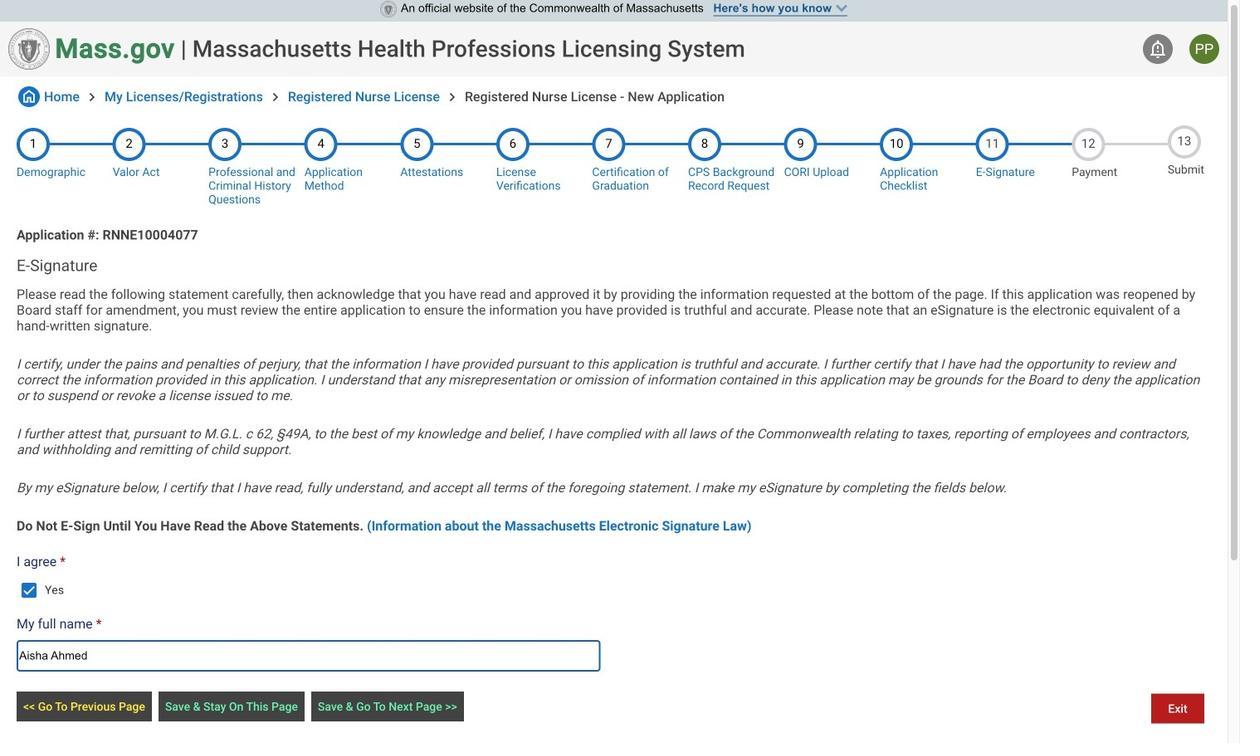 Task type: describe. For each thing, give the bounding box(es) containing it.
1 no color image from the left
[[84, 89, 100, 105]]

massachusetts state seal image
[[8, 28, 50, 70]]

2 no color image from the left
[[267, 89, 284, 105]]

0 vertical spatial heading
[[192, 35, 746, 63]]

0 horizontal spatial no color image
[[18, 86, 40, 107]]



Task type: locate. For each thing, give the bounding box(es) containing it.
1 horizontal spatial no color image
[[267, 89, 284, 105]]

no color image
[[84, 89, 100, 105], [267, 89, 284, 105], [444, 89, 461, 105]]

1 vertical spatial no color image
[[18, 86, 40, 107]]

no color image
[[1149, 39, 1169, 59], [18, 86, 40, 107]]

0 vertical spatial no color image
[[1149, 39, 1169, 59]]

None text field
[[17, 640, 601, 672]]

1 vertical spatial heading
[[17, 256, 1212, 275]]

heading
[[192, 35, 746, 63], [17, 256, 1212, 275]]

3 no color image from the left
[[444, 89, 461, 105]]

2 horizontal spatial no color image
[[444, 89, 461, 105]]

1 horizontal spatial no color image
[[1149, 39, 1169, 59]]

massachusetts state seal image
[[380, 1, 397, 17]]

0 horizontal spatial no color image
[[84, 89, 100, 105]]



Task type: vqa. For each thing, say whether or not it's contained in the screenshot.
option group
no



